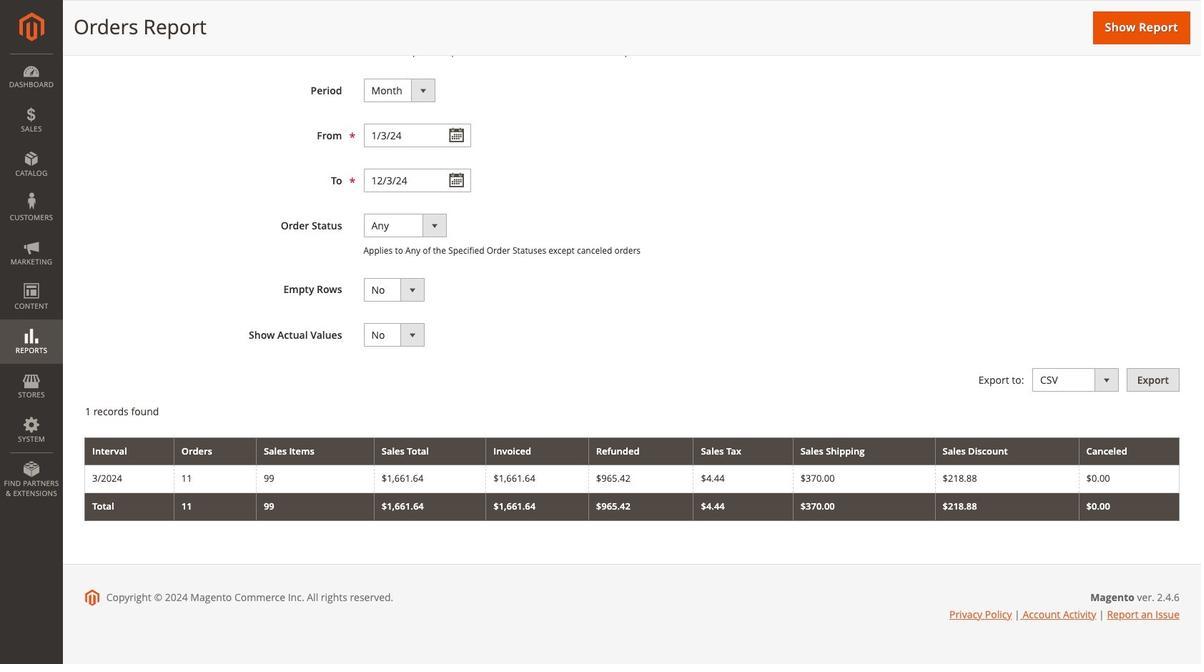 Task type: locate. For each thing, give the bounding box(es) containing it.
magento admin panel image
[[19, 12, 44, 41]]

None text field
[[364, 124, 471, 148], [364, 169, 471, 193], [364, 124, 471, 148], [364, 169, 471, 193]]

menu bar
[[0, 54, 63, 506]]



